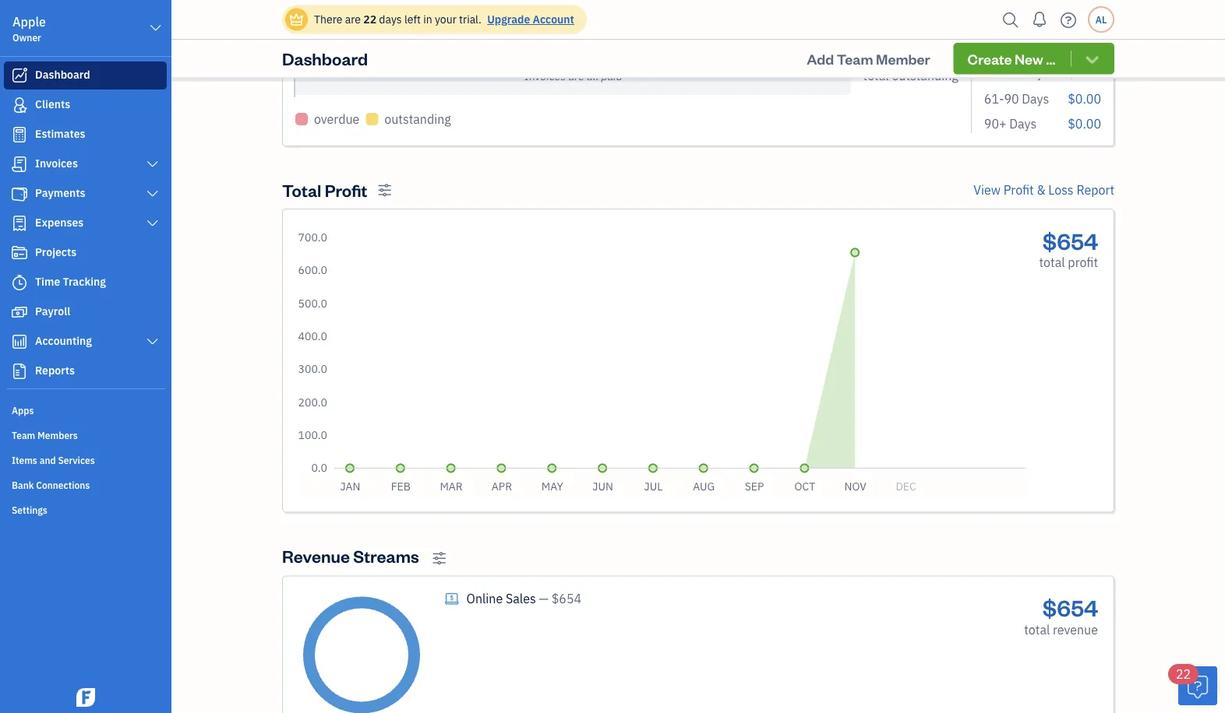 Task type: locate. For each thing, give the bounding box(es) containing it.
dashboard link
[[4, 62, 167, 90]]

view profit & loss report
[[974, 182, 1115, 198]]

4 $0.00 from the top
[[1068, 116, 1101, 132]]

estimates link
[[4, 121, 167, 149]]

chevron large down image for accounting
[[145, 336, 160, 348]]

3 $0.00 link from the top
[[1068, 90, 1101, 107]]

connections
[[36, 479, 90, 492]]

total left profit
[[1039, 254, 1065, 271]]

timer image
[[10, 275, 29, 291]]

days
[[1015, 39, 1042, 56], [1022, 65, 1049, 81], [1022, 90, 1049, 107], [1010, 116, 1037, 132]]

items and services
[[12, 454, 95, 467]]

0 vertical spatial outstanding
[[892, 67, 959, 84]]

&
[[1037, 182, 1046, 198]]

notifications image
[[1027, 4, 1052, 35]]

1 horizontal spatial profit
[[1004, 182, 1034, 198]]

$654
[[1043, 226, 1098, 255], [552, 591, 582, 607], [1043, 593, 1098, 623]]

paid
[[601, 69, 622, 83]]

0 vertical spatial chevron large down image
[[145, 188, 160, 200]]

chevron large down image down invoices link
[[145, 188, 160, 200]]

0 vertical spatial are
[[345, 12, 361, 27]]

money image
[[10, 305, 29, 320]]

$654 total revenue
[[1024, 593, 1098, 638]]

member
[[876, 49, 931, 68]]

$654 inside $654 total revenue
[[1043, 593, 1098, 623]]

61-90 days
[[984, 90, 1049, 107]]

1 horizontal spatial are
[[568, 69, 584, 83]]

$0 link
[[929, 39, 959, 68]]

chevron large down image inside accounting link
[[145, 336, 160, 348]]

profit
[[325, 179, 368, 201], [1004, 182, 1034, 198]]

90+ days
[[984, 116, 1037, 132]]

0 horizontal spatial invoices
[[35, 156, 78, 171]]

create new … button
[[954, 43, 1115, 74]]

0 vertical spatial 22
[[363, 12, 377, 27]]

$0.00 link
[[1068, 39, 1101, 56], [1068, 65, 1101, 81], [1068, 90, 1101, 107], [1068, 116, 1101, 132]]

1 horizontal spatial 22
[[1176, 667, 1191, 683]]

and
[[40, 454, 56, 467]]

total profit filters image
[[378, 183, 392, 197]]

0 vertical spatial total
[[863, 67, 889, 84]]

1 horizontal spatial team
[[837, 49, 873, 68]]

chevron large down image
[[145, 188, 160, 200], [145, 336, 160, 348]]

freshbooks image
[[73, 689, 98, 708]]

team down "apps"
[[12, 429, 35, 442]]

total right the add
[[863, 67, 889, 84]]

project image
[[10, 246, 29, 261]]

$654 for $654 total revenue
[[1043, 593, 1098, 623]]

1 horizontal spatial outstanding
[[892, 67, 959, 84]]

bank connections link
[[4, 473, 167, 497]]

streams
[[353, 546, 419, 568]]

2 $0.00 from the top
[[1068, 65, 1101, 81]]

$0
[[929, 39, 959, 68]]

expenses link
[[4, 210, 167, 238]]

chevron large down image inside payments link
[[145, 188, 160, 200]]

1 vertical spatial are
[[568, 69, 584, 83]]

tracking
[[63, 275, 106, 289]]

revenue
[[1053, 622, 1098, 638]]

chevron large down image for invoices
[[145, 158, 160, 171]]

profit left &
[[1004, 182, 1034, 198]]

1 chevron large down image from the top
[[145, 188, 160, 200]]

are right there
[[345, 12, 361, 27]]

2 chevron large down image from the top
[[145, 336, 160, 348]]

0 horizontal spatial dashboard
[[35, 67, 90, 82]]

$654 inside $654 total profit
[[1043, 226, 1098, 255]]

3 $0.00 from the top
[[1068, 90, 1101, 107]]

projects
[[35, 245, 77, 260]]

revenue streams
[[282, 546, 419, 568]]

reports
[[35, 364, 75, 378]]

1 horizontal spatial invoices
[[524, 69, 566, 83]]

1 vertical spatial 22
[[1176, 667, 1191, 683]]

22 button
[[1168, 665, 1217, 706]]

time
[[35, 275, 60, 289]]

main element
[[0, 0, 210, 714]]

settings link
[[4, 498, 167, 521]]

team right the add
[[837, 49, 873, 68]]

22
[[363, 12, 377, 27], [1176, 667, 1191, 683]]

outstanding
[[892, 67, 959, 84], [384, 111, 451, 127]]

chevron large down image down 'payroll' link
[[145, 336, 160, 348]]

1 vertical spatial chevron large down image
[[145, 158, 160, 171]]

chevron large down image inside expenses link
[[145, 217, 160, 230]]

dashboard inside dashboard link
[[35, 67, 90, 82]]

clients link
[[4, 91, 167, 119]]

invoices inside invoices link
[[35, 156, 78, 171]]

add team member button
[[793, 43, 945, 74]]

view
[[974, 182, 1001, 198]]

payment image
[[10, 186, 29, 202]]

—
[[539, 591, 549, 607]]

total inside "$0 total outstanding"
[[863, 67, 889, 84]]

services
[[58, 454, 95, 467]]

invoices link
[[4, 150, 167, 178]]

estimate image
[[10, 127, 29, 143]]

0 horizontal spatial 22
[[363, 12, 377, 27]]

total for $0 total outstanding
[[863, 67, 889, 84]]

1 vertical spatial invoices
[[35, 156, 78, 171]]

total left revenue
[[1024, 622, 1050, 638]]

1 $0.00 link from the top
[[1068, 39, 1101, 56]]

days right 30
[[1015, 39, 1042, 56]]

4 $0.00 link from the top
[[1068, 116, 1101, 132]]

chart image
[[10, 334, 29, 350]]

are left the all
[[568, 69, 584, 83]]

owner
[[12, 31, 41, 44]]

dashboard down there
[[282, 47, 368, 70]]

new
[[1015, 49, 1043, 68]]

bank
[[12, 479, 34, 492]]

revenue streams filters image
[[432, 552, 446, 566]]

2 $0.00 link from the top
[[1068, 65, 1101, 81]]

view profit & loss report link
[[974, 181, 1115, 200]]

team inside main element
[[12, 429, 35, 442]]

total inside $654 total profit
[[1039, 254, 1065, 271]]

profit left total profit filters icon
[[325, 179, 368, 201]]

members
[[37, 429, 78, 442]]

2 vertical spatial total
[[1024, 622, 1050, 638]]

22 inside dropdown button
[[1176, 667, 1191, 683]]

invoices
[[524, 69, 566, 83], [35, 156, 78, 171]]

0 vertical spatial team
[[837, 49, 873, 68]]

dashboard
[[282, 47, 368, 70], [35, 67, 90, 82]]

$0.00 for 90+ days
[[1068, 116, 1101, 132]]

1 vertical spatial chevron large down image
[[145, 336, 160, 348]]

$0.00 for 61-90 days
[[1068, 90, 1101, 107]]

0 horizontal spatial team
[[12, 429, 35, 442]]

invoices left the all
[[524, 69, 566, 83]]

31-60 days
[[984, 65, 1049, 81]]

0-
[[984, 39, 997, 56]]

items
[[12, 454, 37, 467]]

1 vertical spatial total
[[1039, 254, 1065, 271]]

0 vertical spatial invoices
[[524, 69, 566, 83]]

chevrondown image
[[1083, 51, 1101, 67]]

$0.00
[[1068, 39, 1101, 56], [1068, 65, 1101, 81], [1068, 90, 1101, 107], [1068, 116, 1101, 132]]

days right 90
[[1022, 90, 1049, 107]]

31-
[[984, 65, 1004, 81]]

are
[[345, 12, 361, 27], [568, 69, 584, 83]]

total for $654 total revenue
[[1024, 622, 1050, 638]]

payments
[[35, 186, 85, 200]]

days for 0-30 days
[[1015, 39, 1042, 56]]

0 horizontal spatial are
[[345, 12, 361, 27]]

2 vertical spatial chevron large down image
[[145, 217, 160, 230]]

your
[[435, 12, 457, 27]]

days right 60
[[1022, 65, 1049, 81]]

60
[[1004, 65, 1019, 81]]

total
[[863, 67, 889, 84], [1039, 254, 1065, 271], [1024, 622, 1050, 638]]

chevron large down image
[[149, 19, 163, 37], [145, 158, 160, 171], [145, 217, 160, 230]]

0 horizontal spatial profit
[[325, 179, 368, 201]]

upgrade account link
[[484, 12, 574, 27]]

61-
[[984, 90, 1004, 107]]

$0.00 for 0-30 days
[[1068, 39, 1101, 56]]

dashboard up clients
[[35, 67, 90, 82]]

total inside $654 total revenue
[[1024, 622, 1050, 638]]

1 vertical spatial outstanding
[[384, 111, 451, 127]]

1 vertical spatial team
[[12, 429, 35, 442]]

$0 total outstanding
[[863, 39, 959, 84]]

0 vertical spatial chevron large down image
[[149, 19, 163, 37]]

invoices for invoices are all paid
[[524, 69, 566, 83]]

$0.00 for 31-60 days
[[1068, 65, 1101, 81]]

$0.00 link for 90+ days
[[1068, 116, 1101, 132]]

1 $0.00 from the top
[[1068, 39, 1101, 56]]

items and services link
[[4, 448, 167, 472]]

days for 31-60 days
[[1022, 65, 1049, 81]]

invoices up payments
[[35, 156, 78, 171]]



Task type: describe. For each thing, give the bounding box(es) containing it.
$0.00 link for 61-90 days
[[1068, 90, 1101, 107]]

payroll link
[[4, 299, 167, 327]]

revenue
[[282, 546, 350, 568]]

apps link
[[4, 398, 167, 422]]

invoice image
[[10, 157, 29, 172]]

apple
[[12, 14, 46, 30]]

accounting
[[35, 334, 92, 348]]

resource center badge image
[[1179, 667, 1217, 706]]

invoices are all paid
[[524, 69, 622, 83]]

$0.00 link for 0-30 days
[[1068, 39, 1101, 56]]

projects link
[[4, 239, 167, 267]]

apple owner
[[12, 14, 46, 44]]

$654 total profit
[[1039, 226, 1098, 271]]

al
[[1096, 13, 1107, 26]]

reports link
[[4, 358, 167, 386]]

time tracking
[[35, 275, 106, 289]]

1 horizontal spatial dashboard
[[282, 47, 368, 70]]

total
[[282, 179, 321, 201]]

total profit
[[282, 179, 368, 201]]

go to help image
[[1056, 8, 1081, 32]]

there
[[314, 12, 342, 27]]

left
[[404, 12, 421, 27]]

0-30 days
[[984, 39, 1042, 56]]

apps
[[12, 405, 34, 417]]

create
[[968, 49, 1012, 68]]

overdue
[[314, 111, 360, 127]]

online sales — $654
[[467, 591, 582, 607]]

90+
[[984, 116, 1007, 132]]

all
[[586, 69, 598, 83]]

days
[[379, 12, 402, 27]]

loss
[[1049, 182, 1074, 198]]

are for there
[[345, 12, 361, 27]]

team members link
[[4, 423, 167, 447]]

upgrade
[[487, 12, 530, 27]]

report
[[1077, 182, 1115, 198]]

bank connections
[[12, 479, 90, 492]]

days down the 61-90 days
[[1010, 116, 1037, 132]]

invoices for invoices
[[35, 156, 78, 171]]

chevron large down image for payments
[[145, 188, 160, 200]]

$0.00 link for 31-60 days
[[1068, 65, 1101, 81]]

expenses
[[35, 216, 84, 230]]

chevron large down image for expenses
[[145, 217, 160, 230]]

create new …
[[968, 49, 1056, 68]]

team members
[[12, 429, 78, 442]]

add team member
[[807, 49, 931, 68]]

profit for total
[[325, 179, 368, 201]]

payments link
[[4, 180, 167, 208]]

sales
[[506, 591, 536, 607]]

there are 22 days left in your trial. upgrade account
[[314, 12, 574, 27]]

$654 for $654 total profit
[[1043, 226, 1098, 255]]

outstanding inside "$0 total outstanding"
[[892, 67, 959, 84]]

30
[[997, 39, 1012, 56]]

settings
[[12, 504, 47, 517]]

dashboard image
[[10, 68, 29, 83]]

search image
[[998, 8, 1023, 32]]

payroll
[[35, 304, 70, 319]]

clients
[[35, 97, 70, 111]]

…
[[1046, 49, 1056, 68]]

account
[[533, 12, 574, 27]]

accounting link
[[4, 328, 167, 356]]

days for 61-90 days
[[1022, 90, 1049, 107]]

estimates
[[35, 127, 85, 141]]

are for invoices
[[568, 69, 584, 83]]

0 horizontal spatial outstanding
[[384, 111, 451, 127]]

90
[[1004, 90, 1019, 107]]

trial.
[[459, 12, 482, 27]]

team inside "button"
[[837, 49, 873, 68]]

online
[[467, 591, 503, 607]]

add
[[807, 49, 834, 68]]

report image
[[10, 364, 29, 380]]

client image
[[10, 97, 29, 113]]

profit for view
[[1004, 182, 1034, 198]]

crown image
[[288, 11, 305, 28]]

in
[[423, 12, 432, 27]]

profit
[[1068, 254, 1098, 271]]

al button
[[1088, 6, 1115, 33]]

total for $654 total profit
[[1039, 254, 1065, 271]]

time tracking link
[[4, 269, 167, 297]]

expense image
[[10, 216, 29, 231]]



Task type: vqa. For each thing, say whether or not it's contained in the screenshot.
the topmost client
no



